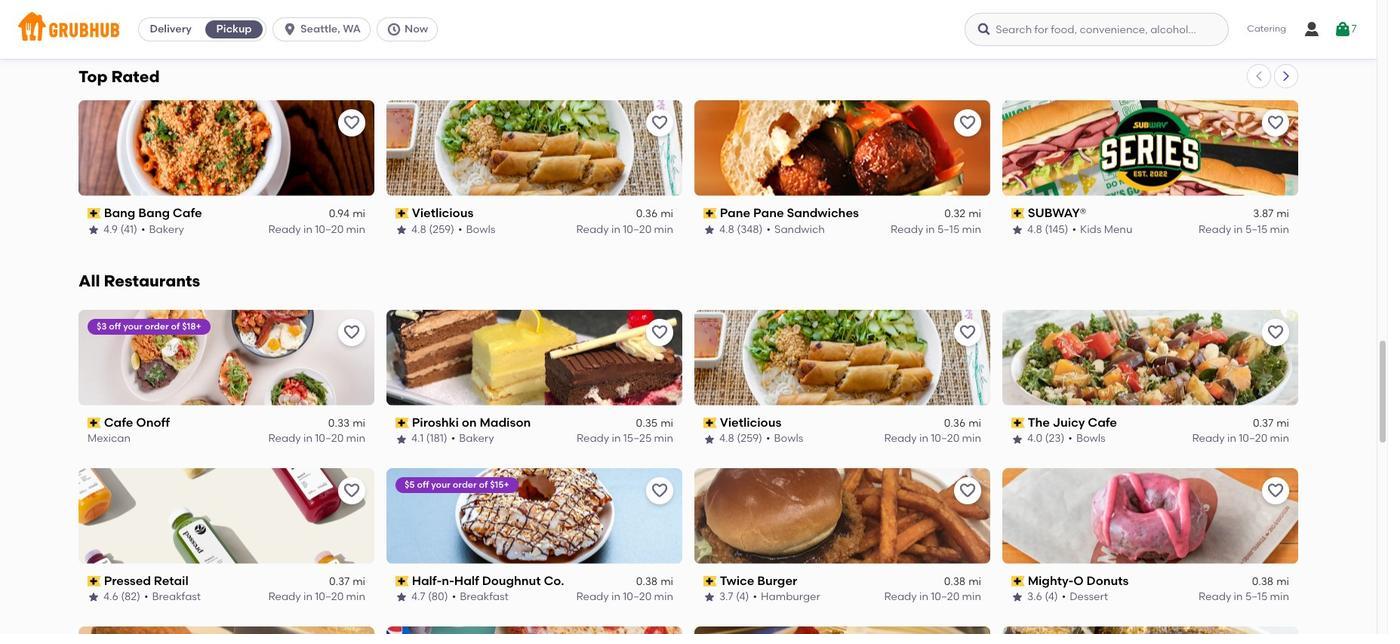 Task type: vqa. For each thing, say whether or not it's contained in the screenshot.


Task type: locate. For each thing, give the bounding box(es) containing it.
(259)
[[429, 223, 454, 236], [737, 433, 762, 446]]

2 horizontal spatial • bowls
[[1068, 433, 1106, 446]]

o
[[1074, 574, 1084, 589]]

svg image inside now button
[[386, 22, 402, 37]]

• breakfast for pressed retail
[[144, 591, 201, 604]]

7 button
[[1333, 16, 1357, 43]]

0 horizontal spatial 0.38 mi
[[636, 576, 673, 589]]

• for twice burger logo
[[753, 591, 757, 604]]

catering button
[[1237, 12, 1297, 47]]

• for the half-n-half doughnut co. logo
[[452, 591, 456, 604]]

0 horizontal spatial • bowls
[[458, 223, 495, 236]]

• for 'mighty-o donuts logo'
[[1062, 591, 1066, 604]]

1 0.38 mi from the left
[[636, 576, 673, 589]]

mighty-o donuts logo image
[[1002, 469, 1298, 564]]

1 vertical spatial (259)
[[737, 433, 762, 446]]

subscription pass image
[[88, 209, 101, 219], [396, 418, 409, 429], [704, 418, 717, 429], [1012, 418, 1025, 429], [704, 577, 717, 587], [1012, 577, 1025, 587]]

• bakery down bang bang cafe
[[141, 223, 184, 236]]

cafe onoff
[[104, 416, 170, 430]]

madison
[[480, 416, 531, 430]]

1 horizontal spatial 0.38 mi
[[944, 576, 981, 589]]

10–20
[[315, 16, 344, 29], [931, 16, 960, 29], [1239, 16, 1268, 29], [315, 223, 344, 236], [623, 223, 652, 236], [315, 433, 344, 446], [931, 433, 960, 446], [1239, 433, 1268, 446], [315, 591, 344, 604], [623, 591, 652, 604], [931, 591, 960, 604]]

1 horizontal spatial • bakery
[[451, 433, 494, 446]]

vietlicious logo image
[[386, 100, 682, 196], [694, 310, 990, 406]]

10–20 for pressed retail logo in the bottom of the page
[[315, 591, 344, 604]]

your right $3
[[123, 321, 143, 332]]

2 bang from the left
[[138, 206, 170, 220]]

1 vertical spatial vietlicious logo image
[[694, 310, 990, 406]]

1 vertical spatial • bakery
[[451, 433, 494, 446]]

mi for the piroshki on madison logo
[[661, 418, 673, 430]]

kids
[[1080, 223, 1102, 236]]

4.8 (348)
[[411, 16, 455, 29], [719, 223, 763, 236]]

• for pressed retail logo in the bottom of the page
[[144, 591, 148, 604]]

0 horizontal spatial • breakfast
[[144, 591, 201, 604]]

star icon image for the juicy cafe logo
[[1012, 434, 1024, 446]]

mi for the juicy cafe logo
[[1277, 418, 1289, 430]]

(4) down mighty-
[[1045, 591, 1058, 604]]

mexican
[[88, 433, 131, 446]]

(82)
[[1045, 16, 1064, 29], [121, 591, 140, 604]]

star icon image for subway® logo
[[1012, 224, 1024, 236]]

donuts
[[1087, 574, 1129, 589]]

0.35 mi
[[636, 418, 673, 430]]

delivery
[[150, 23, 192, 35]]

4.8
[[411, 16, 426, 29], [411, 223, 426, 236], [719, 223, 734, 236], [1027, 223, 1042, 236], [719, 433, 734, 446]]

subscription pass image for piroshki on madison
[[396, 418, 409, 429]]

mi for cafe onoff logo
[[353, 418, 365, 430]]

1 horizontal spatial your
[[431, 480, 451, 490]]

2 horizontal spatial cafe
[[1088, 416, 1117, 430]]

1 vertical spatial order
[[453, 480, 477, 490]]

0 vertical spatial 0.37
[[1253, 418, 1274, 430]]

0 horizontal spatial bakery
[[149, 223, 184, 236]]

0 horizontal spatial off
[[109, 321, 121, 332]]

of left $15+
[[479, 480, 488, 490]]

subscription pass image for bang bang cafe
[[88, 209, 101, 219]]

bang
[[104, 206, 135, 220], [138, 206, 170, 220]]

(4) for twice
[[736, 591, 749, 604]]

0 horizontal spatial 4.8 (259)
[[411, 223, 454, 236]]

2 horizontal spatial bowls
[[1076, 433, 1106, 446]]

0 vertical spatial (82)
[[1045, 16, 1064, 29]]

1 horizontal spatial order
[[453, 480, 477, 490]]

market house meats  logo image
[[1002, 627, 1298, 635]]

• bowls
[[458, 223, 495, 236], [766, 433, 803, 446], [1068, 433, 1106, 446]]

subscription pass image left the
[[1012, 418, 1025, 429]]

ready in 10–20 min for subscription pass icon related to vietlicious
[[576, 223, 673, 236]]

(348) down pane pane sandwiches on the top
[[737, 223, 763, 236]]

10–20 for vietlicious logo for vietlicious save this restaurant icon
[[623, 223, 652, 236]]

0 vertical spatial off
[[109, 321, 121, 332]]

1 horizontal spatial bang
[[138, 206, 170, 220]]

0 vertical spatial (348)
[[429, 16, 455, 29]]

0 horizontal spatial 0.37 mi
[[329, 576, 365, 589]]

•
[[1068, 16, 1072, 29], [141, 223, 145, 236], [458, 223, 462, 236], [767, 223, 771, 236], [1072, 223, 1076, 236], [451, 433, 455, 446], [766, 433, 770, 446], [1068, 433, 1073, 446], [144, 591, 148, 604], [452, 591, 456, 604], [753, 591, 757, 604], [1062, 591, 1066, 604]]

min for piroshki on madison's subscription pass image
[[654, 433, 673, 446]]

1 vertical spatial 4.8 (259)
[[719, 433, 762, 446]]

0.38 mi
[[636, 576, 673, 589], [944, 576, 981, 589], [1252, 576, 1289, 589]]

3 0.38 from the left
[[1252, 576, 1274, 589]]

bang up "4.9 (41)"
[[104, 206, 135, 220]]

1 horizontal spatial bowls
[[774, 433, 803, 446]]

top rated
[[79, 67, 160, 86]]

4.6
[[1027, 16, 1042, 29], [103, 591, 118, 604]]

2 pane from the left
[[753, 206, 784, 220]]

0 horizontal spatial 0.36
[[636, 208, 658, 221]]

4.8 for subscription pass icon related to vietlicious
[[411, 223, 426, 236]]

burger
[[757, 574, 797, 589]]

Search for food, convenience, alcohol... search field
[[965, 13, 1229, 46]]

1 vertical spatial 0.36 mi
[[944, 418, 981, 430]]

(80)
[[428, 591, 448, 604]]

min for subscription pass icon for cafe onoff
[[346, 433, 365, 446]]

of left '$18+'
[[171, 321, 180, 332]]

proceed to checkout button
[[1158, 573, 1361, 600]]

2 (4) from the left
[[1045, 591, 1058, 604]]

1 horizontal spatial 0.37 mi
[[1253, 418, 1289, 430]]

1 vertical spatial of
[[479, 480, 488, 490]]

$15+
[[490, 480, 509, 490]]

cafe madeline logo image
[[694, 627, 990, 635]]

your right $5
[[431, 480, 451, 490]]

1 vertical spatial off
[[417, 480, 429, 490]]

(4) for mighty-
[[1045, 591, 1058, 604]]

mi for pane pane sandwiches logo
[[969, 208, 981, 221]]

4.8 for subscription pass icon corresponding to pane pane sandwiches
[[719, 223, 734, 236]]

• dessert
[[1062, 591, 1108, 604]]

star icon image for twice burger logo
[[704, 592, 716, 604]]

bakery down bang bang cafe
[[149, 223, 184, 236]]

(4)
[[736, 591, 749, 604], [1045, 591, 1058, 604]]

subscription pass image left mighty-
[[1012, 577, 1025, 587]]

1 horizontal spatial 0.36 mi
[[944, 418, 981, 430]]

pane
[[720, 206, 751, 220], [753, 206, 784, 220]]

retail
[[154, 574, 189, 589]]

ready in 10–20 min for subscription pass image related to vietlicious
[[884, 433, 981, 446]]

off right $3
[[109, 321, 121, 332]]

svg image inside the 7 button
[[1333, 20, 1352, 38]]

catering
[[1247, 24, 1286, 34]]

4.6 (82)
[[1027, 16, 1064, 29], [103, 591, 140, 604]]

0 horizontal spatial 4.6
[[103, 591, 118, 604]]

0 vertical spatial vietlicious logo image
[[386, 100, 682, 196]]

3.87 mi
[[1253, 208, 1289, 221]]

bowls for subscription pass image related to vietlicious
[[774, 433, 803, 446]]

1 horizontal spatial pane
[[753, 206, 784, 220]]

0 vertical spatial of
[[171, 321, 180, 332]]

1 vertical spatial your
[[431, 480, 451, 490]]

1 vertical spatial (82)
[[121, 591, 140, 604]]

svg image for now
[[386, 22, 402, 37]]

0 horizontal spatial of
[[171, 321, 180, 332]]

4.8 (145)
[[1027, 223, 1069, 236]]

pressed
[[104, 574, 151, 589]]

min for subscription pass icon corresponding to pane pane sandwiches
[[962, 223, 981, 236]]

0 vertical spatial 4.6 (82)
[[1027, 16, 1064, 29]]

• for subway® logo
[[1072, 223, 1076, 236]]

0 horizontal spatial 0.36 mi
[[636, 208, 673, 221]]

off right $5
[[417, 480, 429, 490]]

to
[[1251, 580, 1261, 592]]

save this restaurant image for bang bang cafe
[[343, 114, 361, 132]]

subscription pass image for vietlicious
[[396, 209, 409, 219]]

1 horizontal spatial vietlicious logo image
[[694, 310, 990, 406]]

• bakery down piroshki on madison on the left of the page
[[451, 433, 494, 446]]

5–15 for pane pane sandwiches
[[937, 223, 960, 236]]

min for subscription pass icon related to vietlicious
[[654, 223, 673, 236]]

2 horizontal spatial 0.38 mi
[[1252, 576, 1289, 589]]

1 0.38 from the left
[[636, 576, 658, 589]]

0 horizontal spatial order
[[145, 321, 169, 332]]

• bowls for subscription pass icon related to vietlicious
[[458, 223, 495, 236]]

(23)
[[1045, 433, 1065, 446]]

subscription pass image left piroshki
[[396, 418, 409, 429]]

4.8 (259) for subscription pass icon related to vietlicious
[[411, 223, 454, 236]]

star icon image
[[396, 17, 408, 29], [1012, 17, 1024, 29], [88, 224, 100, 236], [396, 224, 408, 236], [704, 224, 716, 236], [1012, 224, 1024, 236], [396, 434, 408, 446], [704, 434, 716, 446], [1012, 434, 1024, 446], [88, 592, 100, 604], [396, 592, 408, 604], [704, 592, 716, 604], [1012, 592, 1024, 604]]

0.37
[[1253, 418, 1274, 430], [329, 576, 350, 589]]

subway®
[[1028, 206, 1086, 220]]

10–20 for twice burger logo
[[931, 591, 960, 604]]

star icon image for the half-n-half doughnut co. logo
[[396, 592, 408, 604]]

twice burger logo image
[[694, 469, 990, 564]]

subscription pass image for cafe onoff
[[88, 418, 101, 429]]

(4) right 3.7
[[736, 591, 749, 604]]

0.36 mi
[[636, 208, 673, 221], [944, 418, 981, 430]]

1 horizontal spatial 0.38
[[944, 576, 966, 589]]

0 vertical spatial vietlicious
[[412, 206, 474, 220]]

1 horizontal spatial 0.36
[[944, 418, 966, 430]]

1 bang from the left
[[104, 206, 135, 220]]

0.38
[[636, 576, 658, 589], [944, 576, 966, 589], [1252, 576, 1274, 589]]

1 horizontal spatial (4)
[[1045, 591, 1058, 604]]

0 horizontal spatial vietlicious
[[412, 206, 474, 220]]

subscription pass image left bang bang cafe
[[88, 209, 101, 219]]

co.
[[544, 574, 564, 589]]

subscription pass image right 0.35 mi
[[704, 418, 717, 429]]

save this restaurant button
[[338, 109, 365, 137], [646, 109, 673, 137], [954, 109, 981, 137], [1262, 109, 1289, 137], [338, 319, 365, 346], [646, 319, 673, 346], [954, 319, 981, 346], [1262, 319, 1289, 346], [338, 478, 365, 505], [646, 478, 673, 505], [954, 478, 981, 505], [1262, 478, 1289, 505]]

0 horizontal spatial 4.8 (348)
[[411, 16, 455, 29]]

• bakery for bang
[[141, 223, 184, 236]]

order for onoff
[[145, 321, 169, 332]]

the juicy cafe
[[1028, 416, 1117, 430]]

0 horizontal spatial (259)
[[429, 223, 454, 236]]

2 horizontal spatial 0.38
[[1252, 576, 1274, 589]]

min for subscription pass image corresponding to the juicy cafe
[[1270, 433, 1289, 446]]

vietlicious logo image for save this restaurant image related to vietlicious
[[694, 310, 990, 406]]

1 vertical spatial 0.37
[[329, 576, 350, 589]]

subscription pass image for pressed retail
[[88, 577, 101, 587]]

10–20 for the juicy cafe logo
[[1239, 433, 1268, 446]]

4.8 for subscription pass image related to vietlicious
[[719, 433, 734, 446]]

0.32
[[945, 208, 966, 221]]

1 vertical spatial 4.8 (348)
[[719, 223, 763, 236]]

1 horizontal spatial 4.6 (82)
[[1027, 16, 1064, 29]]

svg image inside the seattle, wa button
[[282, 22, 298, 37]]

1 vertical spatial 0.37 mi
[[329, 576, 365, 589]]

ready in 10–20 min for subscription pass image corresponding to the juicy cafe
[[1192, 433, 1289, 446]]

(348)
[[429, 16, 455, 29], [737, 223, 763, 236]]

0 vertical spatial your
[[123, 321, 143, 332]]

subscription pass image for subway®
[[1012, 209, 1025, 219]]

1 horizontal spatial cafe
[[173, 206, 202, 220]]

4.8 (259)
[[411, 223, 454, 236], [719, 433, 762, 446]]

0 horizontal spatial 0.38
[[636, 576, 658, 589]]

0 vertical spatial 4.6
[[1027, 16, 1042, 29]]

1 horizontal spatial 4.8 (259)
[[719, 433, 762, 446]]

ready in 10–20 min for subscription pass icon for pressed retail
[[268, 591, 365, 604]]

svg image
[[1303, 20, 1321, 38], [1333, 20, 1352, 38], [282, 22, 298, 37], [386, 22, 402, 37], [977, 22, 992, 37]]

1 vertical spatial vietlicious
[[720, 416, 782, 430]]

0 vertical spatial • bakery
[[141, 223, 184, 236]]

save this restaurant image for vietlicious
[[959, 324, 977, 342]]

mi inside mi ready in 10–20 min
[[969, 1, 981, 14]]

vietlicious
[[412, 206, 474, 220], [720, 416, 782, 430]]

subscription pass image for mighty-o donuts
[[1012, 577, 1025, 587]]

• for "bang bang cafe logo"
[[141, 223, 145, 236]]

ready in 10–20 min for subscription pass icon for cafe onoff
[[268, 433, 365, 446]]

• kids menu
[[1072, 223, 1133, 236]]

1 horizontal spatial 4.8 (348)
[[719, 223, 763, 236]]

save this restaurant image
[[959, 114, 977, 132], [651, 324, 669, 342], [959, 324, 977, 342], [1267, 324, 1285, 342], [343, 482, 361, 500], [651, 482, 669, 500], [959, 482, 977, 500]]

7
[[1352, 23, 1357, 35]]

subway® logo image
[[1002, 100, 1298, 196]]

caret right icon image
[[1280, 70, 1292, 82]]

mi for pressed retail logo in the bottom of the page
[[353, 576, 365, 589]]

• for pane pane sandwiches logo
[[767, 223, 771, 236]]

0 horizontal spatial vietlicious logo image
[[386, 100, 682, 196]]

1 horizontal spatial vietlicious
[[720, 416, 782, 430]]

3 0.38 mi from the left
[[1252, 576, 1289, 589]]

0.37 mi for the juicy cafe
[[1253, 418, 1289, 430]]

0 horizontal spatial bang
[[104, 206, 135, 220]]

order left $15+
[[453, 480, 477, 490]]

subscription pass image for the juicy cafe
[[1012, 418, 1025, 429]]

min for twice burger's subscription pass image
[[962, 591, 981, 604]]

3.6 (4)
[[1027, 591, 1058, 604]]

bakery down piroshki on madison on the left of the page
[[459, 433, 494, 446]]

bang up the restaurants
[[138, 206, 170, 220]]

0 vertical spatial 0.36 mi
[[636, 208, 673, 221]]

1 vertical spatial 4.6 (82)
[[103, 591, 140, 604]]

cafe
[[173, 206, 202, 220], [104, 416, 133, 430], [1088, 416, 1117, 430]]

n-
[[442, 574, 454, 589]]

1 horizontal spatial (348)
[[737, 223, 763, 236]]

subscription pass image left twice at the bottom
[[704, 577, 717, 587]]

0 horizontal spatial (4)
[[736, 591, 749, 604]]

half-n-half doughnut co. logo image
[[386, 469, 682, 564]]

0 horizontal spatial your
[[123, 321, 143, 332]]

restaurants
[[104, 272, 200, 291]]

5–15 for subway®
[[1245, 223, 1268, 236]]

0 vertical spatial bakery
[[149, 223, 184, 236]]

0 horizontal spatial • bakery
[[141, 223, 184, 236]]

5–15
[[937, 223, 960, 236], [1245, 223, 1268, 236], [1245, 591, 1268, 604]]

0 vertical spatial order
[[145, 321, 169, 332]]

0.36 for vietlicious logo for vietlicious save this restaurant icon
[[636, 208, 658, 221]]

0 horizontal spatial bowls
[[466, 223, 495, 236]]

1 horizontal spatial of
[[479, 480, 488, 490]]

0 horizontal spatial 0.37
[[329, 576, 350, 589]]

1 (4) from the left
[[736, 591, 749, 604]]

save this restaurant image
[[343, 114, 361, 132], [651, 114, 669, 132], [1267, 114, 1285, 132], [343, 324, 361, 342], [1267, 482, 1285, 500]]

(348) right now
[[429, 16, 455, 29]]

bowls
[[466, 223, 495, 236], [774, 433, 803, 446], [1076, 433, 1106, 446]]

ready in 10–20 min
[[268, 16, 365, 29], [1192, 16, 1289, 29], [268, 223, 365, 236], [576, 223, 673, 236], [268, 433, 365, 446], [884, 433, 981, 446], [1192, 433, 1289, 446], [268, 591, 365, 604], [576, 591, 673, 604], [884, 591, 981, 604]]

bowls for subscription pass image corresponding to the juicy cafe
[[1076, 433, 1106, 446]]

pane pane sandwiches
[[720, 206, 859, 220]]

0 vertical spatial 0.37 mi
[[1253, 418, 1289, 430]]

7-eleven logo image
[[386, 627, 682, 635]]

off
[[109, 321, 121, 332], [417, 480, 429, 490]]

star icon image for "bang bang cafe logo"
[[88, 224, 100, 236]]

order left '$18+'
[[145, 321, 169, 332]]

1 vertical spatial 0.36
[[944, 418, 966, 430]]

1 horizontal spatial bakery
[[459, 433, 494, 446]]

vietlicious for subscription pass image related to vietlicious
[[720, 416, 782, 430]]

min inside mi ready in 10–20 min
[[962, 16, 981, 29]]

subscription pass image for twice burger
[[704, 577, 717, 587]]

0 vertical spatial 0.36
[[636, 208, 658, 221]]

0.36 for vietlicious logo corresponding to save this restaurant image related to vietlicious
[[944, 418, 966, 430]]

in for subscription pass image related to vietlicious
[[919, 433, 928, 446]]

in for half-n-half doughnut co.'s subscription pass icon
[[611, 591, 620, 604]]

ready in 5–15 min for subway®
[[1199, 223, 1289, 236]]

• bakery for on
[[451, 433, 494, 446]]

1 vertical spatial bakery
[[459, 433, 494, 446]]

breakfast
[[88, 16, 136, 29], [1076, 16, 1125, 29], [152, 591, 201, 604], [460, 591, 509, 604]]

pressed retail logo image
[[79, 469, 374, 564]]

1 horizontal spatial off
[[417, 480, 429, 490]]

bakery
[[149, 223, 184, 236], [459, 433, 494, 446]]

subscription pass image
[[88, 2, 101, 12], [396, 209, 409, 219], [704, 209, 717, 219], [1012, 209, 1025, 219], [88, 418, 101, 429], [88, 577, 101, 587], [396, 577, 409, 587]]

1 horizontal spatial • bowls
[[766, 433, 803, 446]]

1 horizontal spatial • breakfast
[[452, 591, 509, 604]]

0 horizontal spatial pane
[[720, 206, 751, 220]]

0 vertical spatial 4.8 (259)
[[411, 223, 454, 236]]

armistice coffee westlake logo image
[[79, 627, 374, 635]]

1 horizontal spatial 0.37
[[1253, 418, 1274, 430]]



Task type: describe. For each thing, give the bounding box(es) containing it.
in for subway® subscription pass icon
[[1234, 223, 1243, 236]]

min for subscription pass image related to vietlicious
[[962, 433, 981, 446]]

save this restaurant image for mighty-o donuts
[[1267, 482, 1285, 500]]

$3 off your order of $18+
[[97, 321, 201, 332]]

4.0
[[1027, 433, 1043, 446]]

half
[[454, 574, 479, 589]]

bowls for subscription pass icon related to vietlicious
[[466, 223, 495, 236]]

seattle,
[[301, 23, 340, 35]]

0 vertical spatial 4.8 (348)
[[411, 16, 455, 29]]

piroshki on madison logo image
[[386, 310, 682, 406]]

caret left icon image
[[1253, 70, 1265, 82]]

ready in 10–20 min for subscription pass image for bang bang cafe
[[268, 223, 365, 236]]

mi ready in 10–20 min
[[884, 1, 981, 29]]

pickup button
[[202, 17, 266, 42]]

• for the piroshki on madison logo
[[451, 433, 455, 446]]

save this restaurant image for twice burger
[[959, 482, 977, 500]]

mi link
[[704, 0, 981, 16]]

juicy
[[1053, 416, 1085, 430]]

of for onoff
[[171, 321, 180, 332]]

bakery for on
[[459, 433, 494, 446]]

mi for the half-n-half doughnut co. logo
[[661, 576, 673, 589]]

pressed retail
[[104, 574, 189, 589]]

bang bang cafe logo image
[[79, 100, 374, 196]]

0.36 mi for vietlicious save this restaurant icon
[[636, 208, 673, 221]]

0.38 for half
[[636, 576, 658, 589]]

save this restaurant image for vietlicious
[[651, 114, 669, 132]]

0.37 mi for pressed retail
[[329, 576, 365, 589]]

on
[[462, 416, 477, 430]]

dessert
[[1070, 591, 1108, 604]]

4.8 (259) for subscription pass image related to vietlicious
[[719, 433, 762, 446]]

0.35
[[636, 418, 658, 430]]

(181)
[[426, 433, 447, 446]]

all restaurants
[[79, 272, 200, 291]]

off for cafe
[[109, 321, 121, 332]]

4.1 (181)
[[411, 433, 447, 446]]

star icon image for pane pane sandwiches logo
[[704, 224, 716, 236]]

piroshki on madison
[[412, 416, 531, 430]]

2 0.38 mi from the left
[[944, 576, 981, 589]]

ready in 15–25 min
[[577, 433, 673, 446]]

0 horizontal spatial (348)
[[429, 16, 455, 29]]

off for half-
[[417, 480, 429, 490]]

in for piroshki on madison's subscription pass image
[[612, 433, 621, 446]]

subscription pass image for pane pane sandwiches
[[704, 209, 717, 219]]

cafe for bang bang cafe
[[173, 206, 202, 220]]

in for subscription pass image for bang bang cafe
[[303, 223, 312, 236]]

• for the juicy cafe logo
[[1068, 433, 1073, 446]]

• breakfast for half-n-half doughnut co.
[[452, 591, 509, 604]]

3.6
[[1027, 591, 1042, 604]]

0 horizontal spatial 4.6 (82)
[[103, 591, 140, 604]]

bang bang cafe
[[104, 206, 202, 220]]

0.37 for pressed retail
[[329, 576, 350, 589]]

4.7
[[411, 591, 425, 604]]

delivery button
[[139, 17, 202, 42]]

your for cafe
[[123, 321, 143, 332]]

4.7 (80)
[[411, 591, 448, 604]]

1 horizontal spatial (82)
[[1045, 16, 1064, 29]]

ready in 10–20 min for twice burger's subscription pass image
[[884, 591, 981, 604]]

min for subway® subscription pass icon
[[1270, 223, 1289, 236]]

half-
[[412, 574, 442, 589]]

0.33 mi
[[328, 418, 365, 430]]

ready in 10–20 min for half-n-half doughnut co.'s subscription pass icon
[[576, 591, 673, 604]]

3.87
[[1253, 208, 1274, 221]]

min for mighty-o donuts's subscription pass image
[[1270, 591, 1289, 604]]

hamburger
[[761, 591, 820, 604]]

(145)
[[1045, 223, 1069, 236]]

mi for "bang bang cafe logo"
[[353, 208, 365, 221]]

the juicy cafe logo image
[[1002, 310, 1298, 406]]

svg image for 7
[[1333, 20, 1352, 38]]

4.9
[[103, 223, 118, 236]]

sandwich
[[775, 223, 825, 236]]

proceed to checkout
[[1205, 580, 1314, 592]]

$5
[[405, 480, 415, 490]]

3.7
[[719, 591, 733, 604]]

0.36 mi for save this restaurant image related to vietlicious
[[944, 418, 981, 430]]

proceed
[[1205, 580, 1248, 592]]

half-n-half doughnut co.
[[412, 574, 564, 589]]

subscription pass image for half-n-half doughnut co.
[[396, 577, 409, 587]]

piroshki
[[412, 416, 459, 430]]

in for subscription pass icon corresponding to pane pane sandwiches
[[926, 223, 935, 236]]

seattle, wa button
[[273, 17, 377, 42]]

ready in 5–15 min for pane pane sandwiches
[[891, 223, 981, 236]]

15–25
[[623, 433, 652, 446]]

save this restaurant image for pressed retail
[[343, 482, 361, 500]]

ready inside mi ready in 10–20 min
[[884, 16, 917, 29]]

1 vertical spatial 4.6
[[103, 591, 118, 604]]

0.38 mi for half
[[636, 576, 673, 589]]

in for subscription pass icon related to vietlicious
[[611, 223, 620, 236]]

$3
[[97, 321, 107, 332]]

the
[[1028, 416, 1050, 430]]

• bowls for subscription pass image corresponding to the juicy cafe
[[1068, 433, 1106, 446]]

svg image for seattle, wa
[[282, 22, 298, 37]]

mighty-
[[1028, 574, 1074, 589]]

1 horizontal spatial (259)
[[737, 433, 762, 446]]

save this restaurant image for pane pane sandwiches
[[959, 114, 977, 132]]

save this restaurant image for the juicy cafe
[[1267, 324, 1285, 342]]

0 horizontal spatial cafe
[[104, 416, 133, 430]]

ready in 5–15 min for mighty-o donuts
[[1199, 591, 1289, 604]]

main navigation navigation
[[0, 0, 1377, 59]]

10–20 for cafe onoff logo
[[315, 433, 344, 446]]

twice burger
[[720, 574, 797, 589]]

all
[[79, 272, 100, 291]]

3.7 (4)
[[719, 591, 749, 604]]

0.32 mi
[[945, 208, 981, 221]]

4.9 (41)
[[103, 223, 137, 236]]

star icon image for 'mighty-o donuts logo'
[[1012, 592, 1024, 604]]

5–15 for mighty-o donuts
[[1245, 591, 1268, 604]]

of for n-
[[479, 480, 488, 490]]

$18+
[[182, 321, 201, 332]]

subscription pass image for vietlicious
[[704, 418, 717, 429]]

in for twice burger's subscription pass image
[[919, 591, 928, 604]]

0 vertical spatial (259)
[[429, 223, 454, 236]]

mighty-o donuts
[[1028, 574, 1129, 589]]

• bowls for subscription pass image related to vietlicious
[[766, 433, 803, 446]]

min for half-n-half doughnut co.'s subscription pass icon
[[654, 591, 673, 604]]

rated
[[111, 67, 160, 86]]

cafe for the juicy cafe
[[1088, 416, 1117, 430]]

order for n-
[[453, 480, 477, 490]]

4.8 for subway® subscription pass icon
[[1027, 223, 1042, 236]]

min for subscription pass image for bang bang cafe
[[346, 223, 365, 236]]

0.94 mi
[[329, 208, 365, 221]]

star icon image for pressed retail logo in the bottom of the page
[[88, 592, 100, 604]]

min for subscription pass icon for pressed retail
[[346, 591, 365, 604]]

1 vertical spatial (348)
[[737, 223, 763, 236]]

4.1
[[411, 433, 424, 446]]

1 horizontal spatial 4.6
[[1027, 16, 1042, 29]]

$5 off your order of $15+
[[405, 480, 509, 490]]

star icon image for the piroshki on madison logo
[[396, 434, 408, 446]]

0.38 mi for donuts
[[1252, 576, 1289, 589]]

0.14
[[331, 1, 350, 14]]

your for half-
[[431, 480, 451, 490]]

top
[[79, 67, 108, 86]]

save this restaurant image for piroshki on madison
[[651, 324, 669, 342]]

0 horizontal spatial (82)
[[121, 591, 140, 604]]

• hamburger
[[753, 591, 820, 604]]

checkout
[[1264, 580, 1314, 592]]

seattle, wa
[[301, 23, 361, 35]]

now button
[[377, 17, 444, 42]]

(41)
[[120, 223, 137, 236]]

menu
[[1104, 223, 1133, 236]]

0.94
[[329, 208, 350, 221]]

2 horizontal spatial • breakfast
[[1068, 16, 1125, 29]]

now
[[405, 23, 428, 35]]

mi for 'mighty-o donuts logo'
[[1277, 576, 1289, 589]]

sandwiches
[[787, 206, 859, 220]]

twice
[[720, 574, 754, 589]]

pickup
[[216, 23, 252, 35]]

wa
[[343, 23, 361, 35]]

save this restaurant image for subway®
[[1267, 114, 1285, 132]]

0.33
[[328, 418, 350, 430]]

mi for twice burger logo
[[969, 576, 981, 589]]

in inside mi ready in 10–20 min
[[919, 16, 928, 29]]

10–20 for the half-n-half doughnut co. logo
[[623, 591, 652, 604]]

1 pane from the left
[[720, 206, 751, 220]]

cafe onoff logo image
[[79, 310, 374, 406]]

10–20 inside mi ready in 10–20 min
[[931, 16, 960, 29]]

onoff
[[136, 416, 170, 430]]

0.37 for the juicy cafe
[[1253, 418, 1274, 430]]

pane pane sandwiches logo image
[[694, 100, 990, 196]]

0.38 for donuts
[[1252, 576, 1274, 589]]

• sandwich
[[767, 223, 825, 236]]

doughnut
[[482, 574, 541, 589]]

0.14 mi
[[331, 1, 365, 14]]

mi for subway® logo
[[1277, 208, 1289, 221]]

in for subscription pass icon for cafe onoff
[[303, 433, 312, 446]]

2 0.38 from the left
[[944, 576, 966, 589]]



